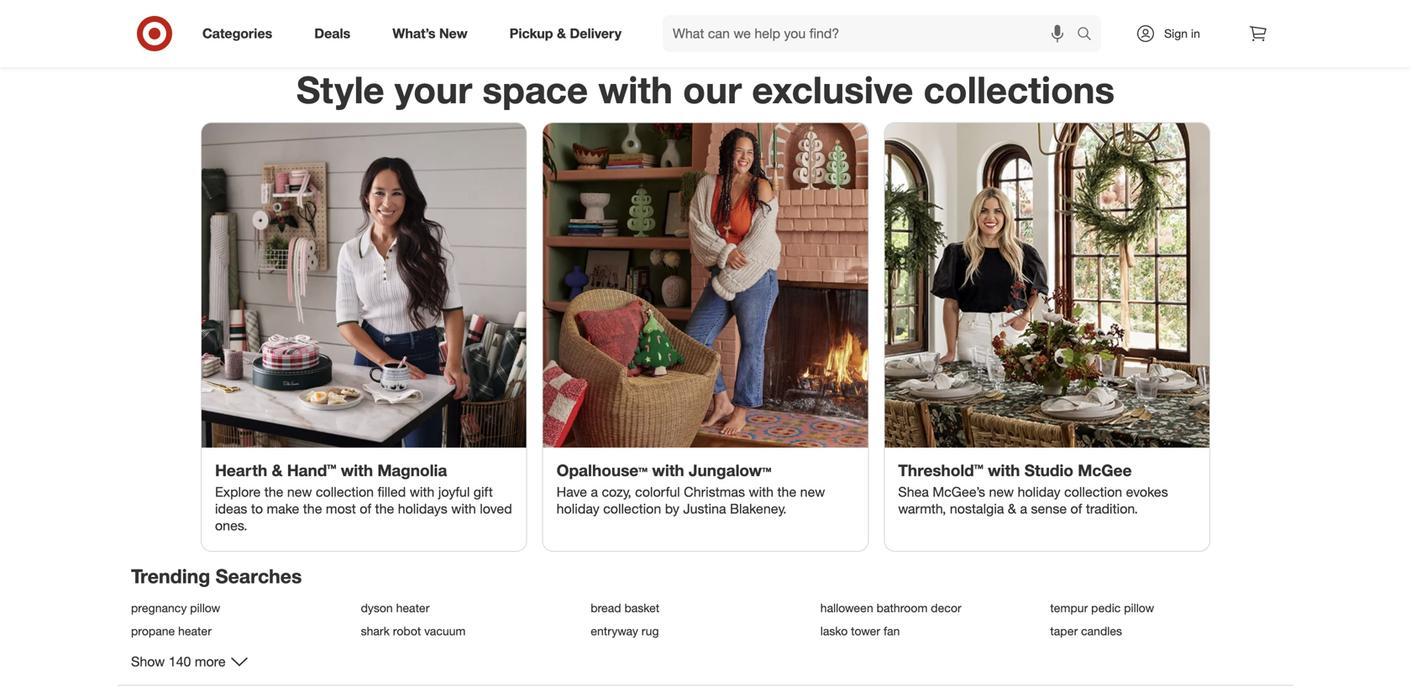 Task type: vqa. For each thing, say whether or not it's contained in the screenshot.
Same
no



Task type: describe. For each thing, give the bounding box(es) containing it.
fan
[[884, 624, 900, 639]]

dyson heater
[[361, 601, 430, 615]]

holiday inside threshold ™ with studio mcgee shea mcgee's new holiday collection evokes warmth, nostalgia & a sense of tradition.
[[1018, 484, 1061, 500]]

collections
[[924, 67, 1115, 112]]

collection for with
[[316, 484, 374, 500]]

tempur pedic pillow propane heater
[[131, 601, 1154, 639]]

halloween bathroom decor link
[[821, 601, 1040, 615]]

bathroom
[[877, 601, 928, 615]]

with up blakeney. at the right bottom of the page
[[749, 484, 774, 500]]

bread
[[591, 601, 621, 615]]

holiday inside opalhouse ™ with jungalow ™ have a cozy, colorful christmas with the new holiday collection by justina blakeney.
[[557, 501, 600, 517]]

of inside threshold ™ with studio mcgee shea mcgee's new holiday collection evokes warmth, nostalgia & a sense of tradition.
[[1071, 501, 1082, 517]]

of inside hearth & hand ™ with magnolia explore the new collection filled with joyful gift ideas to make the most of the holidays with loved ones.
[[360, 501, 371, 517]]

140
[[169, 654, 191, 670]]

bread basket link
[[591, 601, 811, 615]]

a inside opalhouse ™ with jungalow ™ have a cozy, colorful christmas with the new holiday collection by justina blakeney.
[[591, 484, 598, 500]]

What can we help you find? suggestions appear below search field
[[663, 15, 1081, 52]]

ones.
[[215, 517, 247, 534]]

taper
[[1050, 624, 1078, 639]]

pregnancy pillow link
[[131, 601, 351, 615]]

the up make
[[264, 484, 283, 500]]

heater inside tempur pedic pillow propane heater
[[178, 624, 212, 639]]

christmas
[[684, 484, 745, 500]]

justina
[[683, 501, 726, 517]]

& for hearth
[[272, 461, 283, 480]]

shark robot vacuum link
[[361, 624, 581, 639]]

entryway rug
[[591, 624, 659, 639]]

studio
[[1025, 461, 1074, 480]]

tower
[[851, 624, 880, 639]]

what's new
[[393, 25, 468, 42]]

style
[[296, 67, 384, 112]]

shea
[[898, 484, 929, 500]]

taper candles
[[1050, 624, 1122, 639]]

halloween bathroom decor
[[821, 601, 962, 615]]

collection inside opalhouse ™ with jungalow ™ have a cozy, colorful christmas with the new holiday collection by justina blakeney.
[[603, 501, 661, 517]]

to
[[251, 501, 263, 517]]

what's new link
[[378, 15, 489, 52]]

basket
[[625, 601, 660, 615]]

colorful
[[635, 484, 680, 500]]

your
[[395, 67, 472, 112]]

rug
[[642, 624, 659, 639]]

collection for mcgee
[[1064, 484, 1123, 500]]

joyful
[[438, 484, 470, 500]]

with up holidays
[[410, 484, 435, 500]]

search button
[[1069, 15, 1110, 55]]

magnolia
[[378, 461, 447, 480]]

lasko tower fan link
[[821, 624, 1040, 639]]

bread basket
[[591, 601, 660, 615]]

™ inside hearth & hand ™ with magnolia explore the new collection filled with joyful gift ideas to make the most of the holidays with loved ones.
[[327, 461, 336, 480]]

hearth & hand ™ with magnolia explore the new collection filled with joyful gift ideas to make the most of the holidays with loved ones.
[[215, 461, 512, 534]]

opalhouse ™ with jungalow ™ have a cozy, colorful christmas with the new holiday collection by justina blakeney.
[[557, 461, 825, 517]]

blakeney.
[[730, 501, 787, 517]]

warmth,
[[898, 501, 946, 517]]

show 140 more button
[[131, 651, 250, 672]]

make
[[267, 501, 299, 517]]

new inside hearth & hand ™ with magnolia explore the new collection filled with joyful gift ideas to make the most of the holidays with loved ones.
[[287, 484, 312, 500]]

the left most
[[303, 501, 322, 517]]

sign
[[1164, 26, 1188, 41]]

space
[[483, 67, 588, 112]]

hearth
[[215, 461, 267, 480]]

2 ™ from the left
[[638, 461, 648, 480]]

™ inside threshold ™ with studio mcgee shea mcgee's new holiday collection evokes warmth, nostalgia & a sense of tradition.
[[974, 461, 984, 480]]

3 ™ from the left
[[762, 461, 772, 480]]

the inside opalhouse ™ with jungalow ™ have a cozy, colorful christmas with the new holiday collection by justina blakeney.
[[778, 484, 797, 500]]

1 horizontal spatial heater
[[396, 601, 430, 615]]

new inside threshold ™ with studio mcgee shea mcgee's new holiday collection evokes warmth, nostalgia & a sense of tradition.
[[989, 484, 1014, 500]]

pickup & delivery
[[510, 25, 622, 42]]

with up colorful
[[652, 461, 684, 480]]

have
[[557, 484, 587, 500]]

cozy,
[[602, 484, 632, 500]]

tempur
[[1050, 601, 1088, 615]]

dyson heater link
[[361, 601, 581, 615]]

ideas
[[215, 501, 247, 517]]

robot
[[393, 624, 421, 639]]



Task type: locate. For each thing, give the bounding box(es) containing it.
collection inside hearth & hand ™ with magnolia explore the new collection filled with joyful gift ideas to make the most of the holidays with loved ones.
[[316, 484, 374, 500]]

propane
[[131, 624, 175, 639]]

1 pillow from the left
[[190, 601, 220, 615]]

categories link
[[188, 15, 293, 52]]

the up blakeney. at the right bottom of the page
[[778, 484, 797, 500]]

with down the "delivery"
[[598, 67, 673, 112]]

0 horizontal spatial collection
[[316, 484, 374, 500]]

pickup
[[510, 25, 553, 42]]

pickup & delivery link
[[495, 15, 643, 52]]

0 horizontal spatial pillow
[[190, 601, 220, 615]]

new
[[287, 484, 312, 500], [800, 484, 825, 500], [989, 484, 1014, 500]]

heater up shark robot vacuum
[[396, 601, 430, 615]]

delivery
[[570, 25, 622, 42]]

2 horizontal spatial &
[[1008, 501, 1017, 517]]

heater down pregnancy pillow
[[178, 624, 212, 639]]

what's
[[393, 25, 436, 42]]

0 horizontal spatial heater
[[178, 624, 212, 639]]

shark
[[361, 624, 390, 639]]

2 new from the left
[[800, 484, 825, 500]]

1 horizontal spatial pillow
[[1124, 601, 1154, 615]]

evokes
[[1126, 484, 1168, 500]]

& right the nostalgia
[[1008, 501, 1017, 517]]

3 new from the left
[[989, 484, 1014, 500]]

search
[[1069, 27, 1110, 43]]

with up most
[[341, 461, 373, 480]]

collection up most
[[316, 484, 374, 500]]

& left the hand
[[272, 461, 283, 480]]

pillow inside tempur pedic pillow propane heater
[[1124, 601, 1154, 615]]

explore
[[215, 484, 261, 500]]

holidays
[[398, 501, 448, 517]]

the down the filled
[[375, 501, 394, 517]]

with
[[598, 67, 673, 112], [341, 461, 373, 480], [652, 461, 684, 480], [988, 461, 1020, 480], [410, 484, 435, 500], [749, 484, 774, 500], [451, 501, 476, 517]]

™ up most
[[327, 461, 336, 480]]

0 horizontal spatial of
[[360, 501, 371, 517]]

0 horizontal spatial a
[[591, 484, 598, 500]]

most
[[326, 501, 356, 517]]

pillow up taper candles link in the right of the page
[[1124, 601, 1154, 615]]

tradition.
[[1086, 501, 1138, 517]]

threshold ™ with studio mcgee shea mcgee's new holiday collection evokes warmth, nostalgia & a sense of tradition.
[[898, 461, 1168, 517]]

lasko
[[821, 624, 848, 639]]

filled
[[378, 484, 406, 500]]

of
[[360, 501, 371, 517], [1071, 501, 1082, 517]]

hand
[[287, 461, 327, 480]]

1 horizontal spatial collection
[[603, 501, 661, 517]]

holiday up sense
[[1018, 484, 1061, 500]]

decor
[[931, 601, 962, 615]]

0 vertical spatial heater
[[396, 601, 430, 615]]

pillow down trending searches
[[190, 601, 220, 615]]

™ up colorful
[[638, 461, 648, 480]]

more
[[195, 654, 226, 670]]

gift
[[474, 484, 493, 500]]

loved
[[480, 501, 512, 517]]

4 ™ from the left
[[974, 461, 984, 480]]

shark robot vacuum
[[361, 624, 466, 639]]

0 vertical spatial &
[[557, 25, 566, 42]]

™ up blakeney. at the right bottom of the page
[[762, 461, 772, 480]]

the
[[264, 484, 283, 500], [778, 484, 797, 500], [303, 501, 322, 517], [375, 501, 394, 517]]

deals
[[314, 25, 351, 42]]

candles
[[1081, 624, 1122, 639]]

& for pickup
[[557, 25, 566, 42]]

0 horizontal spatial new
[[287, 484, 312, 500]]

entryway
[[591, 624, 638, 639]]

2 vertical spatial &
[[1008, 501, 1017, 517]]

deals link
[[300, 15, 372, 52]]

pedic
[[1091, 601, 1121, 615]]

exclusive
[[752, 67, 913, 112]]

vacuum
[[424, 624, 466, 639]]

& right pickup
[[557, 25, 566, 42]]

with inside threshold ™ with studio mcgee shea mcgee's new holiday collection evokes warmth, nostalgia & a sense of tradition.
[[988, 461, 1020, 480]]

trending
[[131, 564, 210, 588]]

sense
[[1031, 501, 1067, 517]]

dyson
[[361, 601, 393, 615]]

holiday down 'have'
[[557, 501, 600, 517]]

style your space with our exclusive collections
[[296, 67, 1115, 112]]

pregnancy pillow
[[131, 601, 220, 615]]

1 horizontal spatial of
[[1071, 501, 1082, 517]]

1 horizontal spatial a
[[1020, 501, 1027, 517]]

collection
[[316, 484, 374, 500], [1064, 484, 1123, 500], [603, 501, 661, 517]]

2 horizontal spatial collection
[[1064, 484, 1123, 500]]

with down joyful
[[451, 501, 476, 517]]

a down "opalhouse"
[[591, 484, 598, 500]]

0 horizontal spatial holiday
[[557, 501, 600, 517]]

holiday
[[1018, 484, 1061, 500], [557, 501, 600, 517]]

by
[[665, 501, 680, 517]]

trending searches
[[131, 564, 302, 588]]

0 horizontal spatial &
[[272, 461, 283, 480]]

sign in link
[[1122, 15, 1227, 52]]

collection down cozy,
[[603, 501, 661, 517]]

& inside threshold ™ with studio mcgee shea mcgee's new holiday collection evokes warmth, nostalgia & a sense of tradition.
[[1008, 501, 1017, 517]]

collection down mcgee
[[1064, 484, 1123, 500]]

new inside opalhouse ™ with jungalow ™ have a cozy, colorful christmas with the new holiday collection by justina blakeney.
[[800, 484, 825, 500]]

2 of from the left
[[1071, 501, 1082, 517]]

™
[[327, 461, 336, 480], [638, 461, 648, 480], [762, 461, 772, 480], [974, 461, 984, 480]]

1 vertical spatial heater
[[178, 624, 212, 639]]

taper candles link
[[1050, 624, 1270, 639]]

collection inside threshold ™ with studio mcgee shea mcgee's new holiday collection evokes warmth, nostalgia & a sense of tradition.
[[1064, 484, 1123, 500]]

1 horizontal spatial &
[[557, 25, 566, 42]]

categories
[[202, 25, 272, 42]]

entryway rug link
[[591, 624, 811, 639]]

pregnancy
[[131, 601, 187, 615]]

2 horizontal spatial new
[[989, 484, 1014, 500]]

mcgee
[[1078, 461, 1132, 480]]

show 140 more
[[131, 654, 226, 670]]

propane heater link
[[131, 624, 351, 639]]

1 ™ from the left
[[327, 461, 336, 480]]

our
[[683, 67, 742, 112]]

nostalgia
[[950, 501, 1004, 517]]

opalhouse
[[557, 461, 638, 480]]

a
[[591, 484, 598, 500], [1020, 501, 1027, 517]]

jungalow
[[689, 461, 762, 480]]

show
[[131, 654, 165, 670]]

1 horizontal spatial new
[[800, 484, 825, 500]]

& inside hearth & hand ™ with magnolia explore the new collection filled with joyful gift ideas to make the most of the holidays with loved ones.
[[272, 461, 283, 480]]

tempur pedic pillow link
[[1050, 601, 1270, 615]]

pillow
[[190, 601, 220, 615], [1124, 601, 1154, 615]]

sign in
[[1164, 26, 1200, 41]]

mcgee's
[[933, 484, 985, 500]]

a inside threshold ™ with studio mcgee shea mcgee's new holiday collection evokes warmth, nostalgia & a sense of tradition.
[[1020, 501, 1027, 517]]

heater
[[396, 601, 430, 615], [178, 624, 212, 639]]

1 horizontal spatial holiday
[[1018, 484, 1061, 500]]

1 new from the left
[[287, 484, 312, 500]]

threshold
[[898, 461, 974, 480]]

1 vertical spatial &
[[272, 461, 283, 480]]

™ up mcgee's
[[974, 461, 984, 480]]

of right sense
[[1071, 501, 1082, 517]]

1 of from the left
[[360, 501, 371, 517]]

of right most
[[360, 501, 371, 517]]

new
[[439, 25, 468, 42]]

with left studio
[[988, 461, 1020, 480]]

in
[[1191, 26, 1200, 41]]

a left sense
[[1020, 501, 1027, 517]]

2 pillow from the left
[[1124, 601, 1154, 615]]



